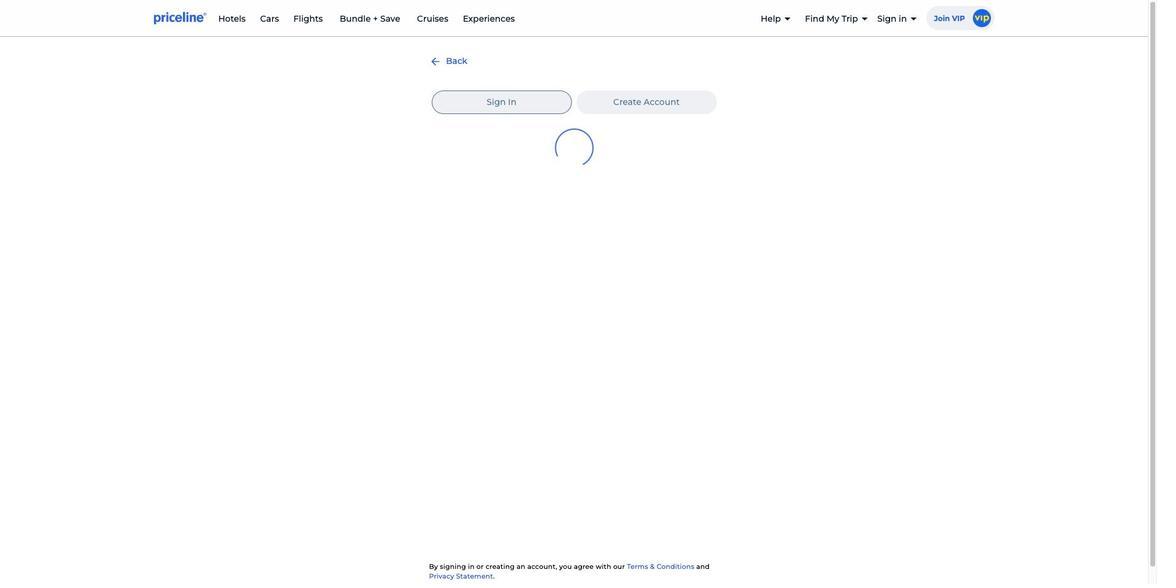 Task type: locate. For each thing, give the bounding box(es) containing it.
tab list
[[429, 91, 719, 114]]



Task type: vqa. For each thing, say whether or not it's contained in the screenshot.
Types of travel tab list
no



Task type: describe. For each thing, give the bounding box(es) containing it.
priceline.com home image
[[154, 11, 206, 25]]

vip badge icon image
[[973, 9, 991, 27]]



